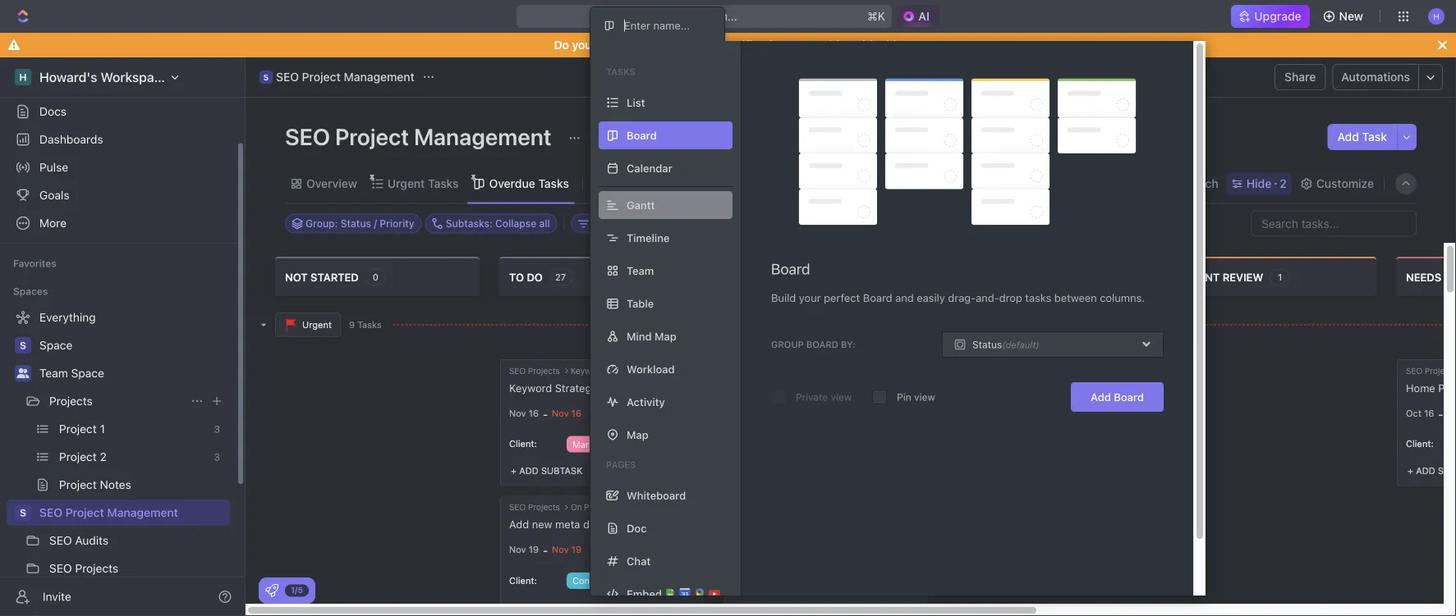 Task type: vqa. For each thing, say whether or not it's contained in the screenshot.
PostSale Engagements link to the left
no



Task type: locate. For each thing, give the bounding box(es) containing it.
keyword up strategy
[[571, 366, 604, 375]]

1 vertical spatial s
[[20, 508, 26, 519]]

chat
[[627, 556, 651, 568]]

doc
[[627, 523, 647, 535]]

urgent for urgent tasks
[[388, 177, 425, 191]]

you
[[572, 38, 592, 52]]

new
[[532, 518, 552, 531]]

automations button
[[1333, 65, 1419, 90]]

2 vertical spatial board
[[1114, 392, 1144, 404]]

1 vertical spatial seo projects
[[509, 503, 560, 512]]

tree containing team space
[[7, 305, 230, 617]]

find newly published pages with traffic
[[958, 382, 1119, 407]]

add
[[1338, 130, 1359, 144], [1091, 392, 1111, 404], [519, 466, 539, 476], [743, 466, 763, 476], [1416, 466, 1436, 476], [509, 518, 529, 531]]

0 horizontal spatial seo project management
[[39, 506, 178, 520]]

view
[[831, 392, 852, 403], [914, 392, 935, 403]]

tasks right the overdue
[[538, 177, 569, 191]]

private view
[[796, 392, 852, 403]]

2 horizontal spatial board
[[1114, 392, 1144, 404]]

hide 2
[[1247, 177, 1287, 191]]

board
[[771, 261, 810, 278], [863, 292, 892, 304], [1114, 392, 1144, 404]]

1 + from the left
[[511, 466, 517, 476]]

assignees
[[788, 218, 837, 230]]

0 vertical spatial seo project management, , element
[[260, 71, 273, 84]]

0 horizontal spatial subtask
[[541, 466, 583, 476]]

seo
[[276, 70, 299, 84], [285, 123, 330, 150], [509, 366, 526, 375], [733, 366, 750, 375], [1406, 366, 1423, 375], [509, 503, 526, 512], [733, 503, 750, 512], [39, 506, 62, 520]]

1 + add subtask from the left
[[511, 466, 583, 476]]

2 vertical spatial management
[[107, 506, 178, 520]]

1 horizontal spatial keyword
[[571, 366, 604, 375]]

1
[[1278, 272, 1282, 283]]

seo project management inside 'link'
[[39, 506, 178, 520]]

seo projects for keyword
[[509, 366, 560, 375]]

want
[[595, 38, 621, 52]]

1 horizontal spatial urgent
[[388, 177, 425, 191]]

1 vertical spatial map
[[627, 429, 649, 441]]

list
[[627, 97, 645, 109]]

1 vertical spatial team
[[39, 367, 68, 380]]

to left "do"
[[509, 271, 524, 283]]

to right 'want'
[[624, 38, 635, 52]]

0 horizontal spatial view
[[831, 392, 852, 403]]

on page corrections
[[571, 503, 652, 512]]

urgent right overview
[[388, 177, 425, 191]]

between
[[1055, 292, 1097, 304]]

0 horizontal spatial to
[[509, 271, 524, 283]]

keyword left strategy
[[509, 382, 552, 394]]

keyword for keyword research
[[571, 366, 604, 375]]

view right pin
[[914, 392, 935, 403]]

in
[[733, 271, 744, 283]]

keyword
[[571, 366, 604, 375], [509, 382, 552, 394], [857, 382, 899, 394]]

projects inside seo projects home pag
[[1425, 366, 1456, 375]]

1 horizontal spatial +
[[735, 466, 741, 476]]

map right mind
[[655, 331, 677, 343]]

group board by:
[[771, 340, 855, 350]]

tasks
[[1025, 292, 1052, 304]]

seo inside 'link'
[[39, 506, 62, 520]]

urgent left "9"
[[302, 320, 332, 330]]

0 vertical spatial board
[[771, 261, 810, 278]]

projects inside tree
[[49, 395, 93, 408]]

urgent inside the 'urgent tasks' link
[[388, 177, 425, 191]]

0 vertical spatial hide
[[854, 38, 879, 52]]

page
[[584, 503, 604, 512]]

1 subtask from the left
[[541, 466, 583, 476]]

dashboards
[[39, 133, 103, 146]]

tasks right "9"
[[357, 320, 382, 330]]

-
[[543, 408, 548, 420], [1438, 408, 1443, 420], [543, 545, 548, 557]]

1 vertical spatial seo project management, , element
[[15, 505, 31, 522]]

2 seo projects from the top
[[509, 503, 560, 512]]

s inside s seo project management
[[263, 72, 269, 82]]

subtask up seo projects conversion optimization
[[765, 466, 807, 476]]

onboarding checklist button element
[[265, 585, 278, 598]]

2 horizontal spatial keyword
[[857, 382, 899, 394]]

tasks down 'want'
[[606, 67, 635, 77]]

add up new at the bottom of page
[[519, 466, 539, 476]]

pag
[[1438, 382, 1456, 394]]

1 horizontal spatial to
[[624, 38, 635, 52]]

newly
[[982, 382, 1011, 394]]

seo projects up keyword strategy deck on the bottom of the page
[[509, 366, 560, 375]]

0 horizontal spatial urgent
[[302, 320, 332, 330]]

add left task
[[1338, 130, 1359, 144]]

pin
[[897, 392, 912, 403]]

projects up 'conversion'
[[752, 503, 784, 512]]

team space
[[39, 367, 104, 380]]

team inside sidebar navigation
[[39, 367, 68, 380]]

client:
[[509, 439, 537, 449], [733, 439, 761, 449], [1406, 439, 1434, 449], [509, 576, 537, 586], [733, 576, 761, 586]]

client: up + add sub on the right bottom of the page
[[1406, 439, 1434, 449]]

meta
[[555, 518, 580, 531]]

status (default)
[[973, 339, 1040, 351]]

0 horizontal spatial seo project management, , element
[[15, 505, 31, 522]]

2 + add subtask from the left
[[735, 466, 807, 476]]

customize
[[1317, 177, 1374, 191]]

favorites
[[13, 258, 56, 269]]

map
[[655, 331, 677, 343], [627, 429, 649, 441]]

on
[[571, 503, 582, 512]]

2 horizontal spatial hide
[[1247, 177, 1272, 191]]

pages
[[606, 460, 636, 471]]

add left new at the bottom of page
[[509, 518, 529, 531]]

gantt
[[627, 199, 655, 212]]

onboarding checklist button image
[[265, 585, 278, 598]]

(default)
[[1002, 340, 1040, 351]]

management
[[344, 70, 415, 84], [414, 123, 552, 150], [107, 506, 178, 520]]

1 horizontal spatial + add subtask
[[735, 466, 807, 476]]

needs
[[1406, 271, 1442, 283]]

0 horizontal spatial team
[[39, 367, 68, 380]]

favorites button
[[7, 254, 63, 274]]

seo projects up new at the bottom of page
[[509, 503, 560, 512]]

1 vertical spatial management
[[414, 123, 552, 150]]

1 seo projects from the top
[[509, 366, 560, 375]]

0 vertical spatial seo project management
[[285, 123, 557, 150]]

1 horizontal spatial seo project management, , element
[[260, 71, 273, 84]]

home
[[1406, 382, 1436, 394]]

perfect
[[824, 292, 860, 304]]

1 vertical spatial board
[[863, 292, 892, 304]]

pulse
[[39, 161, 68, 174]]

team right user group icon
[[39, 367, 68, 380]]

new button
[[1316, 3, 1373, 30]]

board right pages
[[1114, 392, 1144, 404]]

projects up keyword strategy deck on the bottom of the page
[[528, 366, 560, 375]]

keyword strategy deck
[[509, 382, 626, 394]]

columns.
[[1100, 292, 1145, 304]]

calendar
[[627, 162, 672, 175]]

0 horizontal spatial keyword
[[509, 382, 552, 394]]

1 horizontal spatial board
[[863, 292, 892, 304]]

projects down team space
[[49, 395, 93, 408]]

seo inside seo projects conversion optimization
[[733, 503, 750, 512]]

27
[[555, 272, 566, 283]]

s
[[263, 72, 269, 82], [20, 508, 26, 519]]

tasks left the overdue
[[428, 177, 459, 191]]

project inside 'link'
[[65, 506, 104, 520]]

client: down 'conversion'
[[733, 576, 761, 586]]

2 subtask from the left
[[765, 466, 807, 476]]

hide left 2 at the top right of the page
[[1247, 177, 1272, 191]]

hide for hide
[[956, 218, 978, 230]]

1 view from the left
[[831, 392, 852, 403]]

board up build
[[771, 261, 810, 278]]

projects up the pag in the bottom of the page
[[1425, 366, 1456, 375]]

s inside navigation
[[20, 508, 26, 519]]

do you want to enable browser notifications? enable hide this
[[554, 38, 902, 52]]

hide up the drag-
[[956, 218, 978, 230]]

1 horizontal spatial team
[[627, 265, 654, 277]]

invite
[[43, 591, 71, 604]]

0 horizontal spatial + add subtask
[[511, 466, 583, 476]]

needs inp
[[1406, 271, 1456, 283]]

and
[[895, 292, 914, 304]]

projects inside seo projects conversion optimization
[[752, 503, 784, 512]]

keyword research
[[571, 366, 643, 375]]

projects
[[528, 366, 560, 375], [752, 366, 784, 375], [1425, 366, 1456, 375], [49, 395, 93, 408], [528, 503, 560, 512], [752, 503, 784, 512]]

client: for conversion optimization
[[733, 576, 761, 586]]

view right private
[[831, 392, 852, 403]]

- down keyword strategy deck on the bottom of the page
[[543, 408, 548, 420]]

and-
[[976, 292, 999, 304]]

tasks for urgent tasks
[[428, 177, 459, 191]]

1 vertical spatial urgent
[[302, 320, 332, 330]]

descriptions
[[583, 518, 645, 531]]

search button
[[1159, 172, 1224, 195]]

+ add subtask up seo projects conversion optimization
[[735, 466, 807, 476]]

subtask up on
[[541, 466, 583, 476]]

tasks for overdue tasks
[[538, 177, 569, 191]]

0 vertical spatial seo projects
[[509, 366, 560, 375]]

1 horizontal spatial subtask
[[765, 466, 807, 476]]

2 + from the left
[[735, 466, 741, 476]]

2 vertical spatial hide
[[956, 218, 978, 230]]

create
[[733, 382, 767, 394]]

projects link
[[49, 389, 184, 415]]

add right published
[[1091, 392, 1111, 404]]

do
[[527, 271, 543, 283]]

projects up 'blog'
[[752, 366, 784, 375]]

not
[[285, 271, 308, 283]]

map down activity
[[627, 429, 649, 441]]

- down new at the bottom of page
[[543, 545, 548, 557]]

share
[[1285, 70, 1316, 84]]

1 horizontal spatial map
[[655, 331, 677, 343]]

0 horizontal spatial +
[[511, 466, 517, 476]]

client: down create
[[733, 439, 761, 449]]

seo projects for add
[[509, 503, 560, 512]]

0 vertical spatial map
[[655, 331, 677, 343]]

hide inside button
[[956, 218, 978, 230]]

seo project management link
[[39, 500, 227, 526]]

add inside button
[[1338, 130, 1359, 144]]

team
[[627, 265, 654, 277], [39, 367, 68, 380]]

spaces
[[13, 286, 48, 297]]

2 horizontal spatial +
[[1408, 466, 1414, 476]]

+ add subtask
[[511, 466, 583, 476], [735, 466, 807, 476]]

keyword inside seo projects create blog posts about keyword 6
[[857, 382, 899, 394]]

+ add subtask up on
[[511, 466, 583, 476]]

- for add new meta descriptions
[[543, 545, 548, 557]]

1 horizontal spatial s
[[263, 72, 269, 82]]

review
[[1223, 271, 1263, 283]]

board left and
[[863, 292, 892, 304]]

client: for home pag
[[1406, 439, 1434, 449]]

not started
[[285, 271, 359, 283]]

add up 'conversion'
[[743, 466, 763, 476]]

share button
[[1275, 64, 1326, 90]]

1 horizontal spatial view
[[914, 392, 935, 403]]

0 vertical spatial s
[[263, 72, 269, 82]]

1 vertical spatial project
[[335, 123, 409, 150]]

0 vertical spatial management
[[344, 70, 415, 84]]

2 view from the left
[[914, 392, 935, 403]]

urgent
[[388, 177, 425, 191], [302, 320, 332, 330]]

tree
[[7, 305, 230, 617]]

overview link
[[303, 172, 357, 195]]

1 vertical spatial hide
[[1247, 177, 1272, 191]]

- down the pag in the bottom of the page
[[1438, 408, 1443, 420]]

hide left this
[[854, 38, 879, 52]]

0 vertical spatial team
[[627, 265, 654, 277]]

started
[[311, 271, 359, 283]]

project
[[302, 70, 341, 84], [335, 123, 409, 150], [65, 506, 104, 520]]

dashboards link
[[7, 126, 230, 153]]

0 horizontal spatial s
[[20, 508, 26, 519]]

+ add sub
[[1408, 466, 1456, 476]]

team up table at the left of the page
[[627, 265, 654, 277]]

1 horizontal spatial seo project management
[[285, 123, 557, 150]]

new
[[1339, 9, 1363, 23]]

urgent tasks
[[388, 177, 459, 191]]

seo project management, , element
[[260, 71, 273, 84], [15, 505, 31, 522]]

1/5
[[291, 586, 303, 595]]

1 horizontal spatial hide
[[956, 218, 978, 230]]

0 vertical spatial urgent
[[388, 177, 425, 191]]

1 vertical spatial seo project management
[[39, 506, 178, 520]]

9 tasks
[[349, 320, 382, 330]]

2 vertical spatial project
[[65, 506, 104, 520]]

keyword left 6 at the bottom right
[[857, 382, 899, 394]]



Task type: describe. For each thing, give the bounding box(es) containing it.
user group image
[[17, 369, 29, 379]]

s for s
[[20, 508, 26, 519]]

assignees button
[[767, 214, 844, 234]]

published
[[1014, 382, 1062, 394]]

+ add subtask for add new meta descriptions
[[511, 466, 583, 476]]

research
[[607, 366, 643, 375]]

table
[[627, 298, 654, 310]]

Search tasks... text field
[[1252, 212, 1416, 236]]

drag-
[[948, 292, 976, 304]]

sub
[[1438, 466, 1456, 476]]

deck
[[600, 382, 626, 394]]

team space link
[[39, 361, 227, 387]]

add task
[[1338, 130, 1387, 144]]

tasks for 9 tasks
[[357, 320, 382, 330]]

view
[[611, 177, 637, 191]]

Enter name... field
[[623, 18, 711, 32]]

notifications?
[[725, 38, 798, 52]]

urgent for urgent
[[302, 320, 332, 330]]

seo projects home pag
[[1406, 366, 1456, 394]]

s for s seo project management
[[263, 72, 269, 82]]

goals link
[[7, 182, 230, 209]]

view for private view
[[831, 392, 852, 403]]

strategy
[[555, 382, 597, 394]]

blog
[[769, 382, 792, 394]]

overdue tasks
[[489, 177, 569, 191]]

posts
[[795, 382, 822, 394]]

activity
[[627, 396, 665, 409]]

by:
[[841, 340, 855, 350]]

docs link
[[7, 99, 230, 125]]

- for keyword strategy deck
[[543, 408, 548, 420]]

management inside seo project management 'link'
[[107, 506, 178, 520]]

workload
[[627, 363, 675, 376]]

0
[[373, 272, 379, 283]]

seo inside seo projects create blog posts about keyword 6
[[733, 366, 750, 375]]

pin view
[[897, 392, 935, 403]]

board
[[806, 340, 838, 350]]

browser
[[678, 38, 722, 52]]

customize button
[[1295, 172, 1379, 195]]

seo project management, , element inside tree
[[15, 505, 31, 522]]

inp
[[1444, 271, 1456, 283]]

enable
[[809, 38, 846, 52]]

add left sub
[[1416, 466, 1436, 476]]

overview
[[306, 177, 357, 191]]

conversion
[[733, 518, 789, 531]]

seo projects conversion optimization
[[733, 503, 853, 531]]

embed
[[627, 589, 662, 601]]

0 horizontal spatial map
[[627, 429, 649, 441]]

about
[[825, 382, 854, 394]]

upgrade
[[1255, 9, 1302, 23]]

client review
[[1182, 271, 1263, 283]]

view button
[[590, 172, 643, 195]]

mind map
[[627, 331, 677, 343]]

pulse link
[[7, 154, 230, 181]]

0 vertical spatial project
[[302, 70, 341, 84]]

easily
[[917, 292, 945, 304]]

team for team
[[627, 265, 654, 277]]

add task button
[[1328, 124, 1397, 150]]

to do
[[509, 271, 543, 283]]

optimization
[[792, 518, 853, 531]]

tree inside sidebar navigation
[[7, 305, 230, 617]]

1 vertical spatial to
[[509, 271, 524, 283]]

search
[[1181, 177, 1219, 191]]

+ add subtask for conversion optimization
[[735, 466, 807, 476]]

enable
[[638, 38, 675, 52]]

0 horizontal spatial hide
[[854, 38, 879, 52]]

timeline
[[627, 232, 670, 244]]

2
[[1280, 177, 1287, 191]]

sidebar navigation
[[0, 57, 246, 617]]

pages
[[1065, 382, 1096, 394]]

add board
[[1091, 392, 1144, 404]]

your
[[799, 292, 821, 304]]

3 + from the left
[[1408, 466, 1414, 476]]

drop
[[999, 292, 1022, 304]]

seo projects create blog posts about keyword 6
[[733, 366, 909, 394]]

hide button
[[949, 214, 984, 234]]

with
[[1098, 382, 1119, 394]]

view for pin view
[[914, 392, 935, 403]]

client: down new at the bottom of page
[[509, 576, 537, 586]]

subtask for conversion optimization
[[765, 466, 807, 476]]

seo inside seo projects home pag
[[1406, 366, 1423, 375]]

0 vertical spatial to
[[624, 38, 635, 52]]

projects up new at the bottom of page
[[528, 503, 560, 512]]

- for home pag
[[1438, 408, 1443, 420]]

subtask for add new meta descriptions
[[541, 466, 583, 476]]

add new meta descriptions
[[509, 518, 645, 531]]

mind
[[627, 331, 652, 343]]

task
[[1362, 130, 1387, 144]]

corrections
[[606, 503, 652, 512]]

client: for create blog posts about keyword 6
[[733, 439, 761, 449]]

status
[[973, 339, 1002, 351]]

team for team space
[[39, 367, 68, 380]]

0 horizontal spatial board
[[771, 261, 810, 278]]

+ for add new meta descriptions
[[511, 466, 517, 476]]

keyword for keyword strategy deck
[[509, 382, 552, 394]]

traffic
[[958, 394, 987, 407]]

6
[[902, 382, 909, 394]]

whiteboard
[[627, 490, 686, 502]]

projects inside seo projects create blog posts about keyword 6
[[752, 366, 784, 375]]

+ for conversion optimization
[[735, 466, 741, 476]]

docs
[[39, 105, 67, 118]]

progress
[[747, 271, 805, 283]]

group
[[771, 340, 804, 350]]

overdue
[[489, 177, 535, 191]]

hide for hide 2
[[1247, 177, 1272, 191]]

client: down keyword strategy deck on the bottom of the page
[[509, 439, 537, 449]]

⌘k
[[867, 9, 885, 23]]

s seo project management
[[263, 70, 415, 84]]



